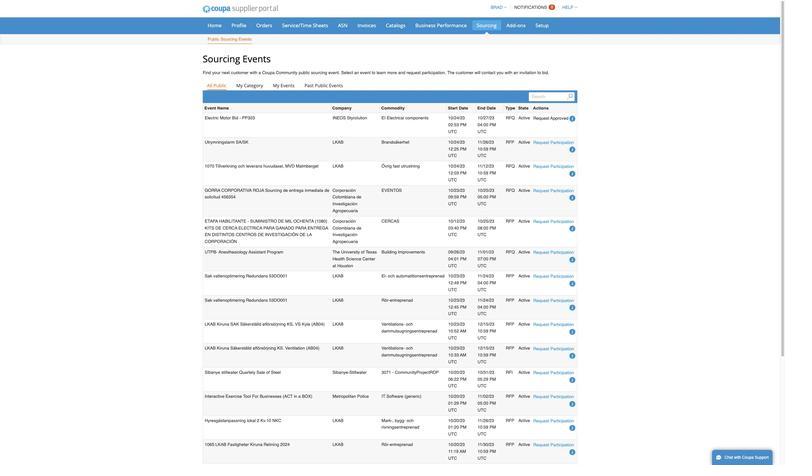 Task type: vqa. For each thing, say whether or not it's contained in the screenshot.


Task type: locate. For each thing, give the bounding box(es) containing it.
utc down 11/12/23
[[478, 178, 486, 183]]

10/31/23
[[478, 371, 494, 376]]

1 vertical spatial 10/24/23
[[448, 140, 465, 145]]

sourcing up next
[[203, 53, 240, 65]]

0 vertical spatial 10/24/23
[[448, 116, 465, 121]]

am inside 10/23/23 10:52 am utc
[[460, 329, 466, 334]]

2 rfp from the top
[[506, 219, 514, 224]]

1 ventilations- from the top
[[382, 322, 405, 327]]

electrical
[[387, 116, 404, 121]]

type
[[506, 106, 515, 111]]

14 active from the top
[[518, 443, 530, 448]]

request participation button for 10/24/23 12:03 pm utc
[[533, 163, 574, 170]]

9 request participation button from the top
[[533, 346, 574, 353]]

1 10/20/23 from the top
[[448, 371, 465, 376]]

request
[[533, 116, 549, 121], [533, 140, 549, 145], [533, 164, 549, 169], [533, 189, 549, 193], [533, 219, 549, 224], [533, 250, 549, 255], [533, 275, 549, 279], [533, 299, 549, 304], [533, 323, 549, 328], [533, 347, 549, 352], [533, 371, 549, 376], [533, 395, 549, 400], [533, 419, 549, 424], [533, 443, 549, 448]]

- up electrica
[[247, 219, 249, 224]]

2 to from the left
[[538, 70, 541, 75]]

the right participation.
[[447, 70, 455, 75]]

0 vertical spatial dammutsugningsentreprenad
[[382, 329, 437, 334]]

12/15/23 10:59 pm utc for 10/23/23 10:33 am utc
[[478, 347, 496, 365]]

with up category
[[250, 70, 257, 75]]

1 vertical spatial 12/15/23 10:59 pm utc
[[478, 347, 496, 365]]

11/24/23 down the 11/01/23 07:00 pm utc
[[478, 274, 494, 279]]

10/23/23 up 12:45
[[448, 298, 465, 303]]

kiruna for säkerställd
[[217, 347, 229, 351]]

start date
[[448, 106, 468, 111]]

utc inside 10/24/23 12:25 pm utc
[[448, 154, 457, 159]]

04:00 down 07:00
[[478, 281, 488, 286]]

och for lkab kiruna sak säkerställd elförsörjning ks, vs kyla (ab04)
[[406, 322, 413, 327]]

utc down 11/30/23
[[478, 457, 486, 462]]

0 horizontal spatial para
[[263, 226, 275, 231]]

10/24/23 inside 10/24/23 02:53 pm utc
[[448, 116, 465, 121]]

am for 10:52
[[460, 329, 466, 334]]

0 horizontal spatial to
[[372, 70, 375, 75]]

participation for 10/23/23 09:59 pm utc
[[550, 189, 574, 193]]

10/23/23 inside 10/23/23 12:45 pm utc
[[448, 298, 465, 303]]

1 vertical spatial 11/24/23
[[478, 298, 494, 303]]

10/23/23 up 10:33
[[448, 347, 465, 351]]

2 request participation button from the top
[[533, 163, 574, 170]]

kiruna left sak
[[217, 322, 229, 327]]

sourcing
[[477, 22, 497, 29], [221, 37, 237, 42], [203, 53, 240, 65], [265, 188, 282, 193]]

2 corporación colombiana de investigación agropecuaria from the top
[[333, 219, 361, 245]]

10/23/23 up 09:59
[[448, 188, 465, 193]]

company button
[[332, 105, 352, 112]]

state
[[518, 106, 529, 111]]

home link
[[203, 20, 226, 30]]

sourcing inside public sourcing events 'link'
[[221, 37, 237, 42]]

5 10:59 from the top
[[478, 426, 488, 431]]

investigación
[[333, 202, 357, 207], [333, 233, 357, 238]]

utc down 10/27/23
[[478, 129, 486, 134]]

tab list
[[203, 81, 577, 90]]

public down home
[[208, 37, 219, 42]]

catalogs link
[[382, 20, 410, 30]]

0 horizontal spatial my
[[236, 83, 243, 89]]

04:00
[[478, 123, 488, 128], [478, 281, 488, 286], [478, 305, 488, 310]]

1 vertical spatial (ab04)
[[306, 347, 319, 351]]

1 vertical spatial dammutsugningsentreprenad
[[382, 353, 437, 358]]

corporativa
[[221, 188, 252, 193]]

1070 tillverkning och leverans huvudaxel, mvd malmberget
[[205, 164, 318, 169]]

ks,
[[287, 322, 294, 327]]

utpb-
[[205, 250, 218, 255]]

utc inside 11/30/23 10:59 pm utc
[[478, 457, 486, 462]]

pm inside 10/23/23 12:45 pm utc
[[460, 305, 467, 310]]

utc down 11/02/23
[[478, 408, 486, 413]]

1 horizontal spatial a
[[298, 395, 301, 400]]

10/23/23 for 10:52
[[448, 322, 465, 327]]

2 12/15/23 from the top
[[478, 347, 494, 351]]

a right in at the bottom left of the page
[[298, 395, 301, 400]]

request participation for 10/24/23 12:03 pm utc
[[533, 164, 574, 169]]

utc inside 10/23/23 12:45 pm utc
[[448, 312, 457, 317]]

entreprenad down rivningsentreprenad at the bottom of page
[[390, 443, 413, 448]]

rfp for 10/23/23 10:52 am utc
[[506, 322, 514, 327]]

0 vertical spatial 11/26/23 10:59 pm utc
[[478, 140, 496, 159]]

pm inside 11/30/23 10:59 pm utc
[[490, 450, 496, 455]]

1 horizontal spatial para
[[295, 226, 307, 231]]

0 vertical spatial entreprenad
[[390, 298, 413, 303]]

sak for rör-entreprenad
[[205, 298, 212, 303]]

05:00 inside 10/25/23 05:00 pm utc
[[478, 195, 488, 200]]

2 11/26/23 10:59 pm utc from the top
[[478, 419, 496, 437]]

request participation for 10/23/23 09:59 pm utc
[[533, 189, 574, 193]]

1 corporación colombiana de investigación agropecuaria from the top
[[333, 188, 361, 214]]

1 11/24/23 04:00 pm utc from the top
[[478, 274, 496, 293]]

11/24/23 04:00 pm utc right 10/23/23 12:45 pm utc at the bottom
[[478, 298, 496, 317]]

04:00 inside 10/27/23 04:00 pm utc
[[478, 123, 488, 128]]

1 participation from the top
[[550, 140, 574, 145]]

2 11/26/23 from the top
[[478, 419, 494, 424]]

my left category
[[236, 83, 243, 89]]

utc down 06:22 at right bottom
[[448, 384, 457, 389]]

(ab04) right "kyla"
[[311, 322, 325, 327]]

utc down 11:19
[[448, 457, 457, 462]]

rör-entreprenad for 10/23/23 12:45 pm utc
[[382, 298, 413, 303]]

7 rfp from the top
[[506, 395, 514, 400]]

1 horizontal spatial my
[[273, 83, 279, 89]]

2 dammutsugningsentreprenad from the top
[[382, 353, 437, 358]]

12 request from the top
[[533, 395, 549, 400]]

sourcing down profile
[[221, 37, 237, 42]]

sibanye-
[[333, 371, 349, 376]]

de left la
[[300, 233, 306, 238]]

2 horizontal spatial -
[[392, 371, 394, 376]]

1 vertical spatial 04:00
[[478, 281, 488, 286]]

utc down 09:59
[[448, 202, 457, 207]]

0 horizontal spatial an
[[354, 70, 359, 75]]

2 my from the left
[[273, 83, 279, 89]]

active for 10/23/23 10:33 am utc
[[518, 347, 530, 351]]

1065
[[205, 443, 214, 448]]

05:00 for 10/25/23
[[478, 195, 488, 200]]

0 vertical spatial rör-entreprenad
[[382, 298, 413, 303]]

utc up 11/12/23
[[478, 154, 486, 159]]

bid.
[[542, 70, 549, 75]]

2 rör-entreprenad from the top
[[382, 443, 413, 448]]

2 horizontal spatial with
[[734, 456, 741, 461]]

request for 10/20/23 01:20 pm utc
[[533, 419, 549, 424]]

5 request participation from the top
[[533, 250, 574, 255]]

sourcing events
[[203, 53, 271, 65]]

4 participation from the top
[[550, 219, 574, 224]]

0 horizontal spatial customer
[[231, 70, 249, 75]]

8 rfp from the top
[[506, 419, 514, 424]]

lkab kiruna säkerställd elförsörjning ks. ventilation (ab04)
[[205, 347, 319, 351]]

1 10/23/23 from the top
[[448, 188, 465, 193]]

centros
[[236, 233, 257, 238]]

14 request from the top
[[533, 443, 549, 448]]

2 vertical spatial 10/24/23
[[448, 164, 465, 169]]

kv.10
[[261, 419, 271, 424]]

events
[[239, 37, 252, 42], [243, 53, 271, 65], [281, 83, 295, 89], [329, 83, 343, 89]]

5 active from the top
[[518, 219, 530, 224]]

2 entreprenad from the top
[[390, 443, 413, 448]]

1 horizontal spatial an
[[514, 70, 518, 75]]

utc down 10:33
[[448, 360, 457, 365]]

program
[[267, 250, 283, 255]]

10/20/23 up 01:29 on the bottom right
[[448, 395, 465, 400]]

navigation
[[488, 1, 577, 14]]

tab list containing all public
[[203, 81, 577, 90]]

1 vertical spatial ventilations- och dammutsugningsentreprenad
[[382, 347, 437, 358]]

10/23/23 10:52 am utc
[[448, 322, 466, 341]]

leverans
[[246, 164, 262, 169]]

10/24/23 inside 10/24/23 12:03 pm utc
[[448, 164, 465, 169]]

4 rfq from the top
[[506, 250, 515, 255]]

0 vertical spatial 11/26/23
[[478, 140, 494, 145]]

commodity button
[[381, 105, 405, 112]]

utc down 01:20
[[448, 433, 457, 437]]

1 vertical spatial rör-entreprenad
[[382, 443, 413, 448]]

11/26/23 10:59 pm utc for 10/24/23 12:25 pm utc
[[478, 140, 496, 159]]

0 vertical spatial 11/24/23
[[478, 274, 494, 279]]

contact
[[482, 70, 495, 75]]

lkab for 10/24/23 12:25 pm utc
[[333, 140, 343, 145]]

2 12/15/23 10:59 pm utc from the top
[[478, 347, 496, 365]]

0 horizontal spatial of
[[266, 371, 270, 376]]

public right past
[[315, 83, 328, 89]]

utc inside 10/23/23 10:52 am utc
[[448, 336, 457, 341]]

11:19
[[448, 450, 459, 455]]

public inside all public 'link'
[[213, 83, 226, 89]]

2 investigación from the top
[[333, 233, 357, 238]]

events inside 'link'
[[239, 37, 252, 42]]

1 redundans from the top
[[246, 274, 268, 279]]

request participation button for 10/12/23 03:40 pm utc
[[533, 218, 574, 225]]

rör-entreprenad down el-
[[382, 298, 413, 303]]

rör-
[[382, 298, 390, 303], [382, 443, 390, 448]]

para down suministro
[[263, 226, 275, 231]]

0 vertical spatial agropecuaria
[[333, 209, 358, 214]]

10/23/23 inside 10/23/23 12:49 pm utc
[[448, 274, 465, 279]]

11/24/23 for 10/23/23 12:45 pm utc
[[478, 298, 494, 303]]

10:59 for 10/24/23 12:03 pm utc
[[478, 171, 488, 176]]

colombiana for (1080)
[[333, 226, 355, 231]]

3 request participation from the top
[[533, 189, 574, 193]]

chat
[[725, 456, 733, 461]]

rör- down rivningsentreprenad at the bottom of page
[[382, 443, 390, 448]]

0 vertical spatial ventilations-
[[382, 322, 405, 327]]

request participation for 10/23/23 12:49 pm utc
[[533, 275, 574, 279]]

11/24/23 04:00 pm utc for 10/23/23 12:45 pm utc
[[478, 298, 496, 317]]

1 horizontal spatial of
[[361, 250, 365, 255]]

11/26/23
[[478, 140, 494, 145], [478, 419, 494, 424]]

1 vertical spatial agropecuaria
[[333, 240, 358, 245]]

1 colombiana from the top
[[333, 195, 355, 200]]

0 vertical spatial 10/25/23
[[478, 188, 494, 193]]

my for my events
[[273, 83, 279, 89]]

Search text field
[[529, 92, 575, 102]]

start
[[448, 106, 458, 111]]

05:00 inside the 11/02/23 05:00 pm utc
[[478, 402, 488, 407]]

12 request participation from the top
[[533, 419, 574, 424]]

sak vattenoptimering redundans 53do001
[[205, 274, 287, 279], [205, 298, 287, 303]]

1 vertical spatial -
[[247, 219, 249, 224]]

5 request from the top
[[533, 219, 549, 224]]

pm inside 10/23/23 09:59 pm utc
[[460, 195, 467, 200]]

2 colombiana from the top
[[333, 226, 355, 231]]

1 dammutsugningsentreprenad from the top
[[382, 329, 437, 334]]

dammutsugningsentreprenad for 10:33
[[382, 353, 437, 358]]

10 request from the top
[[533, 347, 549, 352]]

10:59 for 10/23/23 10:52 am utc
[[478, 329, 488, 334]]

pm inside the 11/02/23 05:00 pm utc
[[490, 402, 496, 407]]

invitation
[[519, 70, 536, 75]]

pm inside '10/20/23 01:29 pm utc'
[[460, 402, 467, 407]]

utc inside 10/31/23 05:29 pm utc
[[478, 384, 486, 389]]

53do001
[[269, 274, 287, 279], [269, 298, 287, 303]]

10 active from the top
[[518, 347, 530, 351]]

utc down 04:01
[[448, 264, 457, 269]]

3 active from the top
[[518, 164, 530, 169]]

2 10/23/23 from the top
[[448, 274, 465, 279]]

10/24/23 inside 10/24/23 12:25 pm utc
[[448, 140, 465, 145]]

10/23/23 inside 10/23/23 10:33 am utc
[[448, 347, 465, 351]]

04:00 down 10/27/23
[[478, 123, 488, 128]]

05:00
[[478, 195, 488, 200], [478, 402, 488, 407]]

request participation for 10/20/23 01:20 pm utc
[[533, 419, 574, 424]]

ventilations- och dammutsugningsentreprenad
[[382, 322, 437, 334], [382, 347, 437, 358]]

1 vertical spatial 53do001
[[269, 298, 287, 303]]

sourcing inside sourcing link
[[477, 22, 497, 29]]

rfq right 10/25/23 05:00 pm utc
[[506, 188, 515, 193]]

0 vertical spatial a
[[259, 70, 261, 75]]

11/26/23 down the 11/02/23 05:00 pm utc
[[478, 419, 494, 424]]

10/20/23 for 06:22
[[448, 371, 465, 376]]

10 request participation from the top
[[533, 371, 574, 376]]

10/24/23 for 02:53
[[448, 116, 465, 121]]

utc down 12:45
[[448, 312, 457, 317]]

0 horizontal spatial with
[[250, 70, 257, 75]]

request for 10/23/23 09:59 pm utc
[[533, 189, 549, 193]]

2 vertical spatial am
[[460, 450, 466, 455]]

1 horizontal spatial coupa
[[742, 456, 754, 461]]

0 vertical spatial of
[[361, 250, 365, 255]]

to left bid.
[[538, 70, 541, 75]]

entreprenad for 10/23/23
[[390, 298, 413, 303]]

utc inside 10/23/23 09:59 pm utc
[[448, 202, 457, 207]]

ochenta
[[293, 219, 314, 224]]

1 vertical spatial sak vattenoptimering redundans 53do001
[[205, 298, 287, 303]]

0 vertical spatial 11/24/23 04:00 pm utc
[[478, 274, 496, 293]]

rfq for 11/01/23 07:00 pm utc
[[506, 250, 515, 255]]

11/24/23 04:00 pm utc down the 11/01/23 07:00 pm utc
[[478, 274, 496, 293]]

2 11/24/23 04:00 pm utc from the top
[[478, 298, 496, 317]]

sourcing right 'roja'
[[265, 188, 282, 193]]

2 vertical spatial -
[[392, 371, 394, 376]]

request participation button for 10/20/23 01:20 pm utc
[[533, 418, 574, 425]]

ventilations- for 10/23/23 10:52 am utc
[[382, 322, 405, 327]]

active
[[518, 116, 530, 121], [518, 140, 530, 145], [518, 164, 530, 169], [518, 188, 530, 193], [518, 219, 530, 224], [518, 250, 530, 255], [518, 274, 530, 279], [518, 298, 530, 303], [518, 322, 530, 327], [518, 347, 530, 351], [518, 371, 530, 376], [518, 395, 530, 400], [518, 419, 530, 424], [518, 443, 530, 448]]

1 12/15/23 from the top
[[478, 322, 494, 327]]

software
[[386, 395, 403, 400]]

10/20/23 inside 10/20/23 01:20 pm utc
[[448, 419, 465, 424]]

10/20/23 for 11:19
[[448, 443, 465, 448]]

sak
[[205, 274, 212, 279], [205, 298, 212, 303]]

in
[[294, 395, 297, 400]]

0 vertical spatial 53do001
[[269, 274, 287, 279]]

past
[[305, 83, 314, 89]]

1 vattenoptimering from the top
[[213, 274, 245, 279]]

1 horizontal spatial to
[[538, 70, 541, 75]]

0 vertical spatial sak vattenoptimering redundans 53do001
[[205, 274, 287, 279]]

1 ventilations- och dammutsugningsentreprenad from the top
[[382, 322, 437, 334]]

participation for 10/24/23 12:03 pm utc
[[550, 164, 574, 169]]

0 vertical spatial ventilations- och dammutsugningsentreprenad
[[382, 322, 437, 334]]

0 vertical spatial 05:00
[[478, 195, 488, 200]]

the up health
[[333, 250, 340, 255]]

lokal
[[247, 419, 256, 424]]

12/15/23 right 10/23/23 10:52 am utc
[[478, 322, 494, 327]]

1 53do001 from the top
[[269, 274, 287, 279]]

0 vertical spatial coupa
[[262, 70, 275, 75]]

electric
[[205, 116, 219, 121]]

10/20/23 inside "10/20/23 06:22 pm utc"
[[448, 371, 465, 376]]

your
[[212, 70, 221, 75]]

date inside end date button
[[487, 106, 496, 111]]

public right all
[[213, 83, 226, 89]]

0 horizontal spatial date
[[459, 106, 468, 111]]

etapa habilitante - suministro de mil ochenta (1080) kits de cerca electrica para ganado para entrega en distintos centros de investigación de la corporación
[[205, 219, 328, 245]]

utc up "08:00"
[[478, 202, 486, 207]]

13 active from the top
[[518, 419, 530, 424]]

utc down 02:53
[[448, 129, 457, 134]]

request for 09/26/23 04:01 pm utc
[[533, 250, 549, 255]]

1 vertical spatial 10/25/23
[[478, 219, 494, 224]]

el-
[[382, 274, 387, 279]]

1 vertical spatial coupa
[[742, 456, 754, 461]]

och for lkab kiruna säkerställd elförsörjning ks. ventilation (ab04)
[[406, 347, 413, 351]]

och inside mark-, bygg- och rivningsentreprenad
[[407, 419, 414, 424]]

utc down '12:25'
[[448, 154, 457, 159]]

0 vertical spatial sak
[[205, 274, 212, 279]]

10/25/23 inside 10/25/23 05:00 pm utc
[[478, 188, 494, 193]]

request participation button for 10/20/23 01:29 pm utc
[[533, 394, 574, 401]]

1 request participation from the top
[[533, 140, 574, 145]]

1 rör- from the top
[[382, 298, 390, 303]]

am inside 10/23/23 10:33 am utc
[[460, 353, 466, 358]]

10/24/23 for 12:03
[[448, 164, 465, 169]]

public for past
[[315, 83, 328, 89]]

center
[[362, 257, 375, 262]]

1 sak from the top
[[205, 274, 212, 279]]

1 rfp from the top
[[506, 140, 514, 145]]

13 request participation button from the top
[[533, 442, 574, 449]]

1 horizontal spatial -
[[247, 219, 249, 224]]

0 vertical spatial redundans
[[246, 274, 268, 279]]

0 vertical spatial investigación
[[333, 202, 357, 207]]

rfq down type button
[[506, 116, 515, 121]]

date right start at right top
[[459, 106, 468, 111]]

2 vertical spatial 04:00
[[478, 305, 488, 310]]

chat with coupa support button
[[712, 451, 773, 466]]

assistant
[[249, 250, 266, 255]]

9 rfp from the top
[[506, 443, 514, 448]]

public inside public sourcing events 'link'
[[208, 37, 219, 42]]

1 vertical spatial 11/26/23
[[478, 419, 494, 424]]

redundans for el- och automatitionsentreprenad
[[246, 274, 268, 279]]

0 vertical spatial corporación
[[333, 188, 356, 193]]

coupa inside "button"
[[742, 456, 754, 461]]

1 10/24/23 from the top
[[448, 116, 465, 121]]

0 vertical spatial am
[[460, 329, 466, 334]]

bygg-
[[395, 419, 406, 424]]

to left learn
[[372, 70, 375, 75]]

11/24/23 04:00 pm utc for 10/23/23 12:49 pm utc
[[478, 274, 496, 293]]

pm inside 10/25/23 08:00 pm utc
[[490, 226, 496, 231]]

10/24/23 up '12:25'
[[448, 140, 465, 145]]

3 rfp from the top
[[506, 274, 514, 279]]

utc inside 10/24/23 02:53 pm utc
[[448, 129, 457, 134]]

sibanye
[[205, 371, 220, 376]]

12/15/23 up 10/31/23
[[478, 347, 494, 351]]

1 vertical spatial 11/24/23 04:00 pm utc
[[478, 298, 496, 317]]

6 request from the top
[[533, 250, 549, 255]]

0 horizontal spatial -
[[239, 116, 241, 121]]

1 rfq from the top
[[506, 116, 515, 121]]

53do001 for rör-entreprenad
[[269, 298, 287, 303]]

1 vertical spatial 11/26/23 10:59 pm utc
[[478, 419, 496, 437]]

lkab for 10/24/23 12:03 pm utc
[[333, 164, 343, 169]]

active for 10/20/23 01:20 pm utc
[[518, 419, 530, 424]]

agropecuaria for etapa habilitante - suministro de mil ochenta (1080) kits de cerca electrica para ganado para entrega en distintos centros de investigación de la corporación
[[333, 240, 358, 245]]

vattenoptimering for el- och automatitionsentreprenad
[[213, 274, 245, 279]]

7 request participation button from the top
[[533, 298, 574, 305]]

0 horizontal spatial the
[[333, 250, 340, 255]]

10/23/23 for 12:45
[[448, 298, 465, 303]]

coupa supplier portal image
[[198, 1, 283, 17]]

12 active from the top
[[518, 395, 530, 400]]

1 vertical spatial ventilations-
[[382, 347, 405, 351]]

3 request participation button from the top
[[533, 188, 574, 194]]

event name
[[204, 106, 229, 111]]

entreprenad down el- och automatitionsentreprenad
[[390, 298, 413, 303]]

and
[[398, 70, 405, 75]]

10/20/23 inside 10/20/23 11:19 am utc
[[448, 443, 465, 448]]

0 vertical spatial 12/15/23 10:59 pm utc
[[478, 322, 496, 341]]

participation for 10/23/23 12:49 pm utc
[[550, 275, 574, 279]]

0 vertical spatial colombiana
[[333, 195, 355, 200]]

1 11/24/23 from the top
[[478, 274, 494, 279]]

- right 3071
[[392, 371, 394, 376]]

10/20/23 for 01:20
[[448, 419, 465, 424]]

11/26/23 for 10/20/23 01:20 pm utc
[[478, 419, 494, 424]]

redundans up lkab kiruna sak säkerställd elförsörjning ks, vs kyla (ab04)
[[246, 298, 268, 303]]

53do001 up ks,
[[269, 298, 287, 303]]

0 vertical spatial rör-
[[382, 298, 390, 303]]

1 rör-entreprenad from the top
[[382, 298, 413, 303]]

date inside start date "button"
[[459, 106, 468, 111]]

10:59 for 10/20/23 11:19 am utc
[[478, 450, 488, 455]]

10:59 down 11/30/23
[[478, 450, 488, 455]]

elförsörjning left ks.
[[253, 347, 276, 351]]

1 vertical spatial redundans
[[246, 298, 268, 303]]

1 vertical spatial am
[[460, 353, 466, 358]]

2 10/24/23 from the top
[[448, 140, 465, 145]]

0 vertical spatial vattenoptimering
[[213, 274, 245, 279]]

kiruna for sak
[[217, 322, 229, 327]]

1 vertical spatial investigación
[[333, 233, 357, 238]]

notifications 0
[[514, 5, 553, 10]]

8 active from the top
[[518, 298, 530, 303]]

10/25/23 05:00 pm utc
[[478, 188, 496, 207]]

10/25/23
[[478, 188, 494, 193], [478, 219, 494, 224]]

1 vertical spatial entreprenad
[[390, 443, 413, 448]]

1 10:59 from the top
[[478, 147, 488, 152]]

2 05:00 from the top
[[478, 402, 488, 407]]

1 request participation button from the top
[[533, 139, 574, 146]]

metropolitan police
[[333, 395, 369, 400]]

public inside past public events link
[[315, 83, 328, 89]]

fastigheter
[[228, 443, 249, 448]]

request participation button for 10/23/23 09:59 pm utc
[[533, 188, 574, 194]]

10/24/23 up 02:53
[[448, 116, 465, 121]]

am right the 10:52 in the right bottom of the page
[[460, 329, 466, 334]]

1 my from the left
[[236, 83, 243, 89]]

3 participation from the top
[[550, 189, 574, 193]]

10/23/23 for 09:59
[[448, 188, 465, 193]]

1 10/25/23 from the top
[[478, 188, 494, 193]]

utc down "08:00"
[[478, 233, 486, 238]]

10/25/23 inside 10/25/23 08:00 pm utc
[[478, 219, 494, 224]]

10:59 inside the 11/12/23 10:59 pm utc
[[478, 171, 488, 176]]

pm inside the 11/12/23 10:59 pm utc
[[490, 171, 496, 176]]

2 date from the left
[[487, 106, 496, 111]]

utc right 10/23/23 10:52 am utc
[[478, 336, 486, 341]]

pm inside 09/26/23 04:01 pm utc
[[460, 257, 467, 262]]

12/15/23 for 10/23/23 10:52 am utc
[[478, 322, 494, 327]]

date right end
[[487, 106, 496, 111]]

0 vertical spatial -
[[239, 116, 241, 121]]

utc down 01:29 on the bottom right
[[448, 408, 457, 413]]

4 request participation button from the top
[[533, 218, 574, 225]]

a up category
[[259, 70, 261, 75]]

10/20/23 for 01:29
[[448, 395, 465, 400]]

10:59 right 10/23/23 10:52 am utc
[[478, 329, 488, 334]]

10/23/23 inside 10/23/23 10:52 am utc
[[448, 322, 465, 327]]

6 10:59 from the top
[[478, 450, 488, 455]]

with right chat
[[734, 456, 741, 461]]

6 active from the top
[[518, 250, 530, 255]]

1 horizontal spatial with
[[505, 70, 512, 75]]

11/26/23 down 10/27/23 04:00 pm utc at the top right
[[478, 140, 494, 145]]

of left texas
[[361, 250, 365, 255]]

säkerställd up sibanye stillwater quartely sale of steel
[[230, 347, 252, 351]]

1 vertical spatial sak
[[205, 298, 212, 303]]

7 active from the top
[[518, 274, 530, 279]]

of right sale
[[266, 371, 270, 376]]

3 rfq from the top
[[506, 188, 515, 193]]

10/20/23 up 01:20
[[448, 419, 465, 424]]

with right you at top
[[505, 70, 512, 75]]

rör-entreprenad down rivningsentreprenad at the bottom of page
[[382, 443, 413, 448]]

13 request from the top
[[533, 419, 549, 424]]

request participation for 10/20/23 11:19 am utc
[[533, 443, 574, 448]]

am inside 10/20/23 11:19 am utc
[[460, 450, 466, 455]]

my events
[[273, 83, 295, 89]]

1 vertical spatial säkerställd
[[230, 347, 252, 351]]

10/23/23 up the 10:52 in the right bottom of the page
[[448, 322, 465, 327]]

1 vertical spatial colombiana
[[333, 226, 355, 231]]

kiruna left relining
[[250, 443, 262, 448]]

tillverkning
[[215, 164, 237, 169]]

utc down the 10:52 in the right bottom of the page
[[448, 336, 457, 341]]

dammutsugningsentreprenad for 10:52
[[382, 329, 437, 334]]

am right 11:19
[[460, 450, 466, 455]]

0 vertical spatial 04:00
[[478, 123, 488, 128]]

1 horizontal spatial the
[[447, 70, 455, 75]]

1 vertical spatial corporación
[[333, 219, 356, 224]]

10/23/23 for 10:33
[[448, 347, 465, 351]]

10/25/23 down the 11/12/23 10:59 pm utc
[[478, 188, 494, 193]]

rfp for 10/24/23 12:25 pm utc
[[506, 140, 514, 145]]

1 vertical spatial kiruna
[[217, 347, 229, 351]]

8 request from the top
[[533, 299, 549, 304]]

will
[[475, 70, 481, 75]]

1 vertical spatial 05:00
[[478, 402, 488, 407]]

elförsörjning left ks,
[[262, 322, 286, 327]]

11 active from the top
[[518, 371, 530, 376]]

utc inside the 11/02/23 05:00 pm utc
[[478, 408, 486, 413]]

11 request participation from the top
[[533, 395, 574, 400]]

07:00
[[478, 257, 488, 262]]

chat with coupa support
[[725, 456, 769, 461]]

rfq right the 11/01/23 07:00 pm utc
[[506, 250, 515, 255]]

improvements
[[398, 250, 425, 255]]

13 participation from the top
[[550, 443, 574, 448]]

request for 10/20/23 06:22 pm utc
[[533, 371, 549, 376]]

10/20/23 inside '10/20/23 01:29 pm utc'
[[448, 395, 465, 400]]

53do001 down program in the left bottom of the page
[[269, 274, 287, 279]]

1 horizontal spatial customer
[[456, 70, 473, 75]]

10/23/23 inside 10/23/23 09:59 pm utc
[[448, 188, 465, 193]]

corporación for gorra corporativa roja sourcing de entrega inmediata de solicitud 456354
[[333, 188, 356, 193]]

customer left will
[[456, 70, 473, 75]]

1 vertical spatial vattenoptimering
[[213, 298, 245, 303]]

corporación for etapa habilitante - suministro de mil ochenta (1080) kits de cerca electrica para ganado para entrega en distintos centros de investigación de la corporación
[[333, 219, 356, 224]]

utc down 05:29
[[478, 384, 486, 389]]

utc inside '10/20/23 01:29 pm utc'
[[448, 408, 457, 413]]

1 vertical spatial a
[[298, 395, 301, 400]]

11/01/23 07:00 pm utc
[[478, 250, 496, 269]]

request for 10/23/23 12:45 pm utc
[[533, 299, 549, 304]]

12/15/23 10:59 pm utc up 10/31/23
[[478, 347, 496, 365]]

2
[[257, 419, 259, 424]]

8 request participation button from the top
[[533, 322, 574, 329]]

sak vattenoptimering redundans 53do001 down utpb- anesthesiology assistant program
[[205, 274, 287, 279]]

övrig
[[382, 164, 392, 169]]

10/23/23 12:49 pm utc
[[448, 274, 467, 293]]

1 investigación from the top
[[333, 202, 357, 207]]

building
[[382, 250, 397, 255]]

utc down 12:03
[[448, 178, 457, 183]]

1 vertical spatial corporación colombiana de investigación agropecuaria
[[333, 219, 361, 245]]

ventilations- och dammutsugningsentreprenad for 10:33
[[382, 347, 437, 358]]

sheets
[[313, 22, 328, 29]]

2 vattenoptimering from the top
[[213, 298, 245, 303]]

help
[[562, 5, 573, 10]]

utc down 03:40
[[448, 233, 457, 238]]

utc up 11/30/23
[[478, 433, 486, 437]]

2 request from the top
[[533, 140, 549, 145]]

rfq
[[506, 116, 515, 121], [506, 164, 515, 169], [506, 188, 515, 193], [506, 250, 515, 255]]

2 sak vattenoptimering redundans 53do001 from the top
[[205, 298, 287, 303]]

10:59 inside 11/30/23 10:59 pm utc
[[478, 450, 488, 455]]

8 request participation from the top
[[533, 323, 574, 328]]

active for 10/24/23 02:53 pm utc
[[518, 116, 530, 121]]

11/24/23 right 10/23/23 12:45 pm utc at the bottom
[[478, 298, 494, 303]]

2 vertical spatial kiruna
[[250, 443, 262, 448]]

01:20
[[448, 426, 459, 431]]

2 an from the left
[[514, 70, 518, 75]]

add-ons
[[507, 22, 526, 29]]

0 vertical spatial kiruna
[[217, 322, 229, 327]]

3 10:59 from the top
[[478, 329, 488, 334]]

1 customer from the left
[[231, 70, 249, 75]]

9 request from the top
[[533, 323, 549, 328]]

10/24/23 up 12:03
[[448, 164, 465, 169]]

7 request participation from the top
[[533, 299, 574, 304]]

request
[[407, 70, 421, 75]]

1 vertical spatial rör-
[[382, 443, 390, 448]]

public sourcing events
[[208, 37, 252, 42]]

1 vertical spatial 12/15/23
[[478, 347, 494, 351]]

3 request from the top
[[533, 164, 549, 169]]

12/15/23 10:59 pm utc right 10/23/23 10:52 am utc
[[478, 322, 496, 341]]

1 12/15/23 10:59 pm utc from the top
[[478, 322, 496, 341]]

catalogs
[[386, 22, 406, 29]]

6 rfp from the top
[[506, 347, 514, 351]]

utc inside 10/23/23 10:33 am utc
[[448, 360, 457, 365]]

0 vertical spatial corporación colombiana de investigación agropecuaria
[[333, 188, 361, 214]]

11/02/23 05:00 pm utc
[[478, 395, 496, 413]]

0 vertical spatial 12/15/23
[[478, 322, 494, 327]]

1 11/26/23 10:59 pm utc from the top
[[478, 140, 496, 159]]

habilitante
[[219, 219, 246, 224]]

10/25/23 up "08:00"
[[478, 219, 494, 224]]



Task type: describe. For each thing, give the bounding box(es) containing it.
exercise
[[226, 395, 242, 400]]

lkab for 10/23/23 10:52 am utc
[[333, 322, 343, 327]]

3071
[[382, 371, 391, 376]]

request for 10/23/23 12:49 pm utc
[[533, 275, 549, 279]]

active for 10/23/23 09:59 pm utc
[[518, 188, 530, 193]]

sak for el- och automatitionsentreprenad
[[205, 274, 212, 279]]

11/24/23 for 10/23/23 12:49 pm utc
[[478, 274, 494, 279]]

public for all
[[213, 83, 226, 89]]

investigación for etapa habilitante - suministro de mil ochenta (1080) kits de cerca electrica para ganado para entrega en distintos centros de investigación de la corporación
[[333, 233, 357, 238]]

10/25/23 for 05:00
[[478, 188, 494, 193]]

0 horizontal spatial a
[[259, 70, 261, 75]]

utc inside 10/12/23 03:40 pm utc
[[448, 233, 457, 238]]

53do001 for el- och automatitionsentreprenad
[[269, 274, 287, 279]]

participation for 10/20/23 01:29 pm utc
[[550, 395, 574, 400]]

pm inside 10/24/23 12:03 pm utc
[[460, 171, 467, 176]]

community
[[276, 70, 298, 75]]

pm inside 10/25/23 05:00 pm utc
[[490, 195, 496, 200]]

04:00 for 10/24/23 02:53 pm utc
[[478, 123, 488, 128]]

police
[[357, 395, 369, 400]]

performance
[[437, 22, 467, 29]]

pm inside "10/20/23 06:22 pm utc"
[[460, 377, 467, 382]]

invoices link
[[353, 20, 380, 30]]

request participation for 10/12/23 03:40 pm utc
[[533, 219, 574, 224]]

rfp for 10/20/23 11:19 am utc
[[506, 443, 514, 448]]

participation for 10/20/23 11:19 am utc
[[550, 443, 574, 448]]

participation for 09/26/23 04:01 pm utc
[[550, 250, 574, 255]]

rfp for 10/23/23 12:49 pm utc
[[506, 274, 514, 279]]

sibanye stillwater quartely sale of steel
[[205, 371, 281, 376]]

2024
[[280, 443, 290, 448]]

date for start date
[[459, 106, 468, 111]]

11/12/23
[[478, 164, 494, 169]]

past public events link
[[300, 81, 347, 90]]

12:45
[[448, 305, 459, 310]]

utc inside 10/25/23 05:00 pm utc
[[478, 202, 486, 207]]

stillwater
[[221, 371, 238, 376]]

business performance link
[[411, 20, 471, 30]]

10/23/23 for 12:49
[[448, 274, 465, 279]]

10/23/23 12:45 pm utc
[[448, 298, 467, 317]]

active for 10/20/23 01:29 pm utc
[[518, 395, 530, 400]]

11/30/23 10:59 pm utc
[[478, 443, 496, 462]]

request participation for 09/26/23 04:01 pm utc
[[533, 250, 574, 255]]

event name button
[[204, 105, 229, 112]]

10:59 for 10/23/23 10:33 am utc
[[478, 353, 488, 358]]

ineos styrolution
[[333, 116, 367, 121]]

active for 10/23/23 12:49 pm utc
[[518, 274, 530, 279]]

1 request from the top
[[533, 116, 549, 121]]

request for 10/24/23 12:03 pm utc
[[533, 164, 549, 169]]

request participation button for 10/23/23 10:33 am utc
[[533, 346, 574, 353]]

pm inside 10/20/23 01:20 pm utc
[[460, 426, 467, 431]]

12:49
[[448, 281, 459, 286]]

1 para from the left
[[263, 226, 275, 231]]

10:59 for 10/24/23 12:25 pm utc
[[478, 147, 488, 152]]

active for 10/23/23 12:45 pm utc
[[518, 298, 530, 303]]

kyla
[[302, 322, 310, 327]]

houston
[[337, 264, 353, 269]]

10/24/23 for 12:25
[[448, 140, 465, 145]]

09/26/23 04:01 pm utc
[[448, 250, 467, 269]]

ei electrical components
[[382, 116, 429, 121]]

notifications
[[514, 5, 547, 10]]

utc inside 10/23/23 12:49 pm utc
[[448, 288, 457, 293]]

participation for 10/23/23 10:52 am utc
[[550, 323, 574, 328]]

sak vattenoptimering redundans 53do001 for rör-entreprenad
[[205, 298, 287, 303]]

events down event. at top
[[329, 83, 343, 89]]

10/20/23 01:29 pm utc
[[448, 395, 467, 413]]

request for 10/23/23 10:33 am utc
[[533, 347, 549, 352]]

0 vertical spatial the
[[447, 70, 455, 75]]

end
[[477, 106, 485, 111]]

0 vertical spatial elförsörjning
[[262, 322, 286, 327]]

10/31/23 05:29 pm utc
[[478, 371, 496, 389]]

active for 09/26/23 04:01 pm utc
[[518, 250, 530, 255]]

request participation button for 10/23/23 10:52 am utc
[[533, 322, 574, 329]]

request for 10/12/23 03:40 pm utc
[[533, 219, 549, 224]]

2 para from the left
[[295, 226, 307, 231]]

sak vattenoptimering redundans 53do001 for el- och automatitionsentreprenad
[[205, 274, 287, 279]]

my events link
[[269, 81, 299, 90]]

01:29
[[448, 402, 459, 407]]

navigation containing notifications 0
[[488, 1, 577, 14]]

of inside the university of texas health science center at houston
[[361, 250, 365, 255]]

,
[[392, 419, 394, 424]]

3071 - communityprojectrdp
[[382, 371, 439, 376]]

malmberget
[[296, 164, 318, 169]]

sourcing link
[[472, 20, 501, 30]]

en
[[205, 233, 211, 238]]

utc inside 10/25/23 08:00 pm utc
[[478, 233, 486, 238]]

corporación colombiana de investigación agropecuaria for (1080)
[[333, 219, 361, 245]]

2 customer from the left
[[456, 70, 473, 75]]

1 vertical spatial elförsörjning
[[253, 347, 276, 351]]

interactive
[[205, 395, 224, 400]]

search image
[[567, 94, 573, 100]]

participation for 10/23/23 10:33 am utc
[[550, 347, 574, 352]]

ganado
[[276, 226, 294, 231]]

de down electrica
[[258, 233, 264, 238]]

rfp for 10/20/23 01:29 pm utc
[[506, 395, 514, 400]]

sourcing inside gorra corporativa roja sourcing de entrega inmediata de solicitud 456354
[[265, 188, 282, 193]]

entreprenad for 10/20/23
[[390, 443, 413, 448]]

pm inside 10/23/23 12:49 pm utc
[[460, 281, 467, 286]]

456354
[[221, 195, 236, 200]]

setup
[[536, 22, 549, 29]]

utc inside 10/27/23 04:00 pm utc
[[478, 129, 486, 134]]

utc inside "10/20/23 06:22 pm utc"
[[448, 384, 457, 389]]

pm inside the 11/01/23 07:00 pm utc
[[490, 257, 496, 262]]

lkab for 10/20/23 11:19 am utc
[[333, 443, 343, 448]]

1 to from the left
[[372, 70, 375, 75]]

request participation button for 09/26/23 04:01 pm utc
[[533, 249, 574, 256]]

it
[[382, 395, 385, 400]]

participation for 10/20/23 06:22 pm utc
[[550, 371, 574, 376]]

event
[[204, 106, 216, 111]]

with inside chat with coupa support "button"
[[734, 456, 741, 461]]

request participation for 10/24/23 12:25 pm utc
[[533, 140, 574, 145]]

stillwater
[[349, 371, 367, 376]]

corporación colombiana de investigación agropecuaria for de
[[333, 188, 361, 214]]

find your next customer with a coupa community public sourcing event. select an event to learn more and request participation. the customer will contact you with an invitation to bid.
[[203, 70, 549, 75]]

03:40
[[448, 226, 459, 231]]

support
[[755, 456, 769, 461]]

11/02/23
[[478, 395, 494, 400]]

request participation for 10/23/23 10:52 am utc
[[533, 323, 574, 328]]

utc right 10/23/23 12:45 pm utc at the bottom
[[478, 312, 486, 317]]

rfq for 10/27/23 04:00 pm utc
[[506, 116, 515, 121]]

04:00 for 10/23/23 12:45 pm utc
[[478, 305, 488, 310]]

pm inside 10/31/23 05:29 pm utc
[[490, 377, 496, 382]]

pm inside 10/27/23 04:00 pm utc
[[490, 123, 496, 128]]

utc inside the 11/12/23 10:59 pm utc
[[478, 178, 486, 183]]

de up the distintos
[[215, 226, 221, 231]]

gorra
[[205, 188, 220, 193]]

events up category
[[243, 53, 271, 65]]

for
[[252, 395, 259, 400]]

ventilations- for 10/23/23 10:33 am utc
[[382, 347, 405, 351]]

12/15/23 for 10/23/23 10:33 am utc
[[478, 347, 494, 351]]

business
[[415, 22, 436, 29]]

date for end date
[[487, 106, 496, 111]]

request participation for 10/20/23 06:22 pm utc
[[533, 371, 574, 376]]

04:01
[[448, 257, 459, 262]]

service/time sheets
[[282, 22, 328, 29]]

request participation button for 10/20/23 06:22 pm utc
[[533, 370, 574, 377]]

10/24/23 12:03 pm utc
[[448, 164, 467, 183]]

request for 10/23/23 10:52 am utc
[[533, 323, 549, 328]]

- inside 'etapa habilitante - suministro de mil ochenta (1080) kits de cerca electrica para ganado para entrega en distintos centros de investigación de la corporación'
[[247, 219, 249, 224]]

11/26/23 for 10/24/23 12:25 pm utc
[[478, 140, 494, 145]]

request approved
[[533, 116, 569, 121]]

1065 lkab fastigheter kiruna relining 2024
[[205, 443, 290, 448]]

styrolution
[[347, 116, 367, 121]]

businesses
[[260, 395, 282, 400]]

pm inside 10/24/23 02:53 pm utc
[[460, 123, 467, 128]]

distintos
[[212, 233, 235, 238]]

09:59
[[448, 195, 459, 200]]

(act
[[283, 395, 293, 400]]

active for 10/23/23 10:52 am utc
[[518, 322, 530, 327]]

utc inside 10/20/23 01:20 pm utc
[[448, 433, 457, 437]]

entrega
[[289, 188, 304, 193]]

(1080)
[[315, 219, 327, 224]]

request participation button for 10/23/23 12:45 pm utc
[[533, 298, 574, 305]]

12/15/23 10:59 pm utc for 10/23/23 10:52 am utc
[[478, 322, 496, 341]]

box)
[[302, 395, 312, 400]]

12:25
[[448, 147, 459, 152]]

invoices
[[357, 22, 376, 29]]

type button
[[506, 105, 515, 112]]

utc inside 09/26/23 04:01 pm utc
[[448, 264, 457, 269]]

1070
[[205, 164, 214, 169]]

state button
[[518, 105, 529, 112]]

0
[[551, 5, 553, 10]]

utc inside 10/24/23 12:03 pm utc
[[448, 178, 457, 183]]

rör- for 10/23/23
[[382, 298, 390, 303]]

gorra corporativa roja sourcing de entrega inmediata de solicitud 456354
[[205, 188, 329, 200]]

events down community
[[281, 83, 295, 89]]

roja
[[253, 188, 264, 193]]

05:00 for 11/02/23
[[478, 402, 488, 407]]

participation for 10/20/23 01:20 pm utc
[[550, 419, 574, 424]]

rfp for 10/20/23 01:20 pm utc
[[506, 419, 514, 424]]

utc inside the 11/01/23 07:00 pm utc
[[478, 264, 486, 269]]

active for 10/12/23 03:40 pm utc
[[518, 219, 530, 224]]

sa/sk
[[236, 140, 248, 145]]

past public events
[[305, 83, 343, 89]]

investigación for gorra corporativa roja sourcing de entrega inmediata de solicitud 456354
[[333, 202, 357, 207]]

pm inside 10/12/23 03:40 pm utc
[[460, 226, 467, 231]]

10:59 for 10/20/23 01:20 pm utc
[[478, 426, 488, 431]]

utc right 10/23/23 12:49 pm utc
[[478, 288, 486, 293]]

asn link
[[334, 20, 352, 30]]

all public
[[207, 83, 226, 89]]

active for 10/24/23 12:03 pm utc
[[518, 164, 530, 169]]

la
[[307, 233, 312, 238]]

1 an from the left
[[354, 70, 359, 75]]

redundans for rör-entreprenad
[[246, 298, 268, 303]]

0 vertical spatial säkerställd
[[240, 322, 261, 327]]

0 vertical spatial (ab04)
[[311, 322, 325, 327]]

rivningsentreprenad
[[382, 426, 419, 431]]

service/time
[[282, 22, 312, 29]]

orders
[[256, 22, 272, 29]]

investigación
[[265, 233, 298, 238]]

rör- for 10/20/23
[[382, 443, 390, 448]]

you
[[497, 70, 504, 75]]

pm inside 10/24/23 12:25 pm utc
[[460, 147, 467, 152]]

building improvements
[[382, 250, 425, 255]]

0 horizontal spatial coupa
[[262, 70, 275, 75]]

active for 10/24/23 12:25 pm utc
[[518, 140, 530, 145]]

components
[[405, 116, 429, 121]]

participation for 10/12/23 03:40 pm utc
[[550, 219, 574, 224]]

agropecuaria for gorra corporativa roja sourcing de entrega inmediata de solicitud 456354
[[333, 209, 358, 214]]

type state
[[506, 106, 529, 111]]

utrymningslarm
[[205, 140, 235, 145]]

learn
[[377, 70, 386, 75]]

10/24/23 02:53 pm utc
[[448, 116, 467, 134]]

rfp for 10/12/23 03:40 pm utc
[[506, 219, 514, 224]]

11/26/23 10:59 pm utc for 10/20/23 01:20 pm utc
[[478, 419, 496, 437]]

de left mil
[[278, 219, 284, 224]]

ei
[[382, 116, 386, 121]]

lkab for 10/23/23 10:33 am utc
[[333, 347, 343, 351]]

04:00 for 10/23/23 12:49 pm utc
[[478, 281, 488, 286]]

utc inside 10/20/23 11:19 am utc
[[448, 457, 457, 462]]

request for 10/20/23 11:19 am utc
[[533, 443, 549, 448]]

ks.
[[277, 347, 284, 351]]

11/12/23 10:59 pm utc
[[478, 164, 496, 183]]

utc up 10/31/23
[[478, 360, 486, 365]]

the inside the university of texas health science center at houston
[[333, 250, 340, 255]]

the university of texas health science center at houston
[[333, 250, 377, 269]]

mark-, bygg- och rivningsentreprenad
[[382, 419, 419, 431]]



